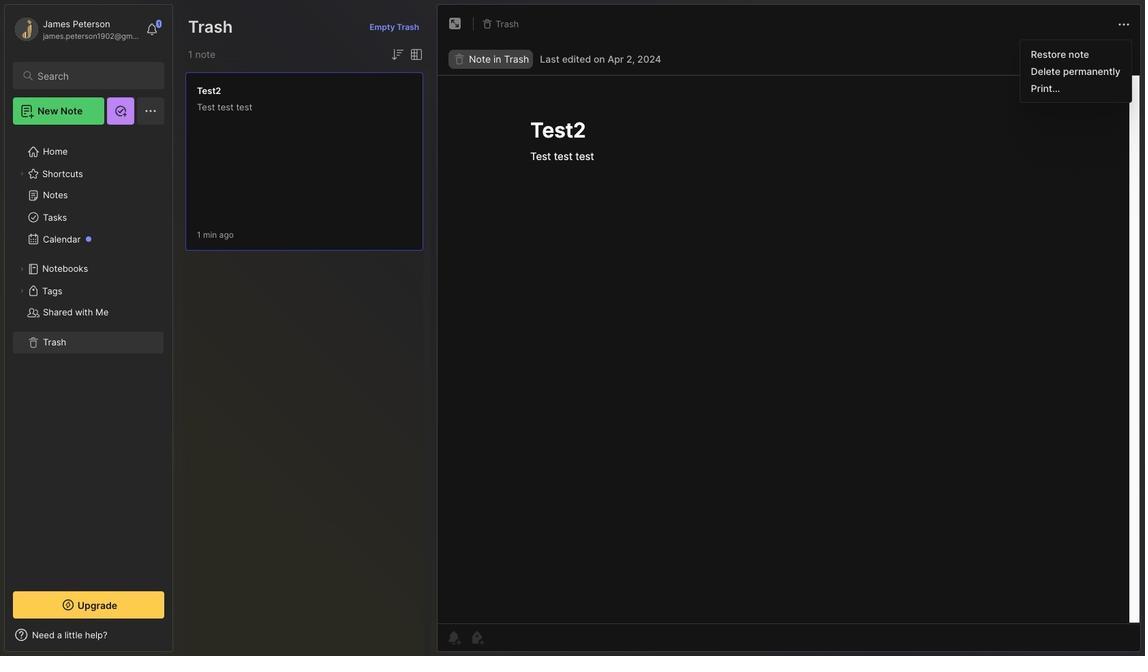 Task type: vqa. For each thing, say whether or not it's contained in the screenshot.
NOTEBOOK,
no



Task type: describe. For each thing, give the bounding box(es) containing it.
Search text field
[[38, 70, 152, 83]]

WHAT'S NEW field
[[5, 625, 173, 646]]

Note Editor text field
[[438, 75, 1141, 624]]

tree inside main element
[[5, 133, 173, 580]]

add a reminder image
[[446, 630, 462, 646]]

More actions field
[[1116, 15, 1133, 33]]

none search field inside main element
[[38, 68, 152, 84]]

Sort options field
[[389, 46, 406, 63]]

Account field
[[13, 16, 139, 43]]

expand note image
[[447, 16, 464, 32]]



Task type: locate. For each thing, give the bounding box(es) containing it.
expand notebooks image
[[18, 265, 26, 273]]

add tag image
[[469, 630, 485, 646]]

click to collapse image
[[172, 631, 182, 648]]

expand tags image
[[18, 287, 26, 295]]

main element
[[0, 0, 177, 657]]

note window element
[[437, 4, 1141, 656]]

more actions image
[[1116, 16, 1133, 33]]

dropdown list menu
[[1020, 46, 1132, 97]]

View options field
[[406, 46, 425, 63]]

None search field
[[38, 68, 152, 84]]

tree
[[5, 133, 173, 580]]



